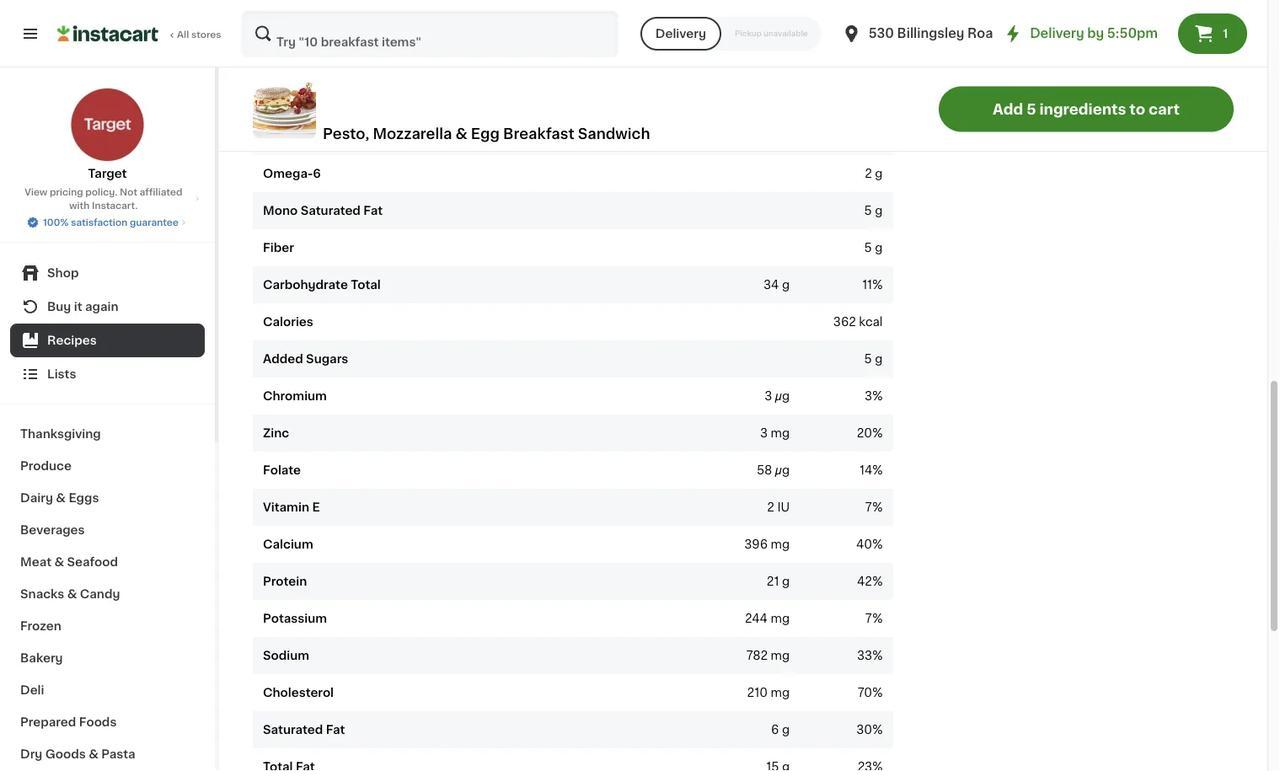 Task type: locate. For each thing, give the bounding box(es) containing it.
7 % up 33 %
[[866, 613, 883, 625]]

% down 33 %
[[873, 687, 883, 699]]

2 mg from the top
[[771, 539, 790, 551]]

deli link
[[10, 675, 205, 707]]

view pricing policy. not affiliated with instacart. link
[[13, 186, 202, 212]]

fat
[[364, 205, 383, 217], [326, 725, 345, 736]]

target logo image
[[70, 88, 145, 162]]

1 horizontal spatial 6
[[772, 725, 780, 736]]

4 % from the top
[[873, 465, 883, 477]]

% up 20 %
[[873, 391, 883, 402]]

1 5 g from the top
[[865, 205, 883, 217]]

0 vertical spatial 7 %
[[866, 502, 883, 514]]

lists
[[47, 368, 76, 380]]

5 % from the top
[[873, 502, 883, 514]]

µg
[[776, 391, 790, 402], [776, 465, 790, 477]]

3 % from the top
[[873, 428, 883, 440]]

delivery inside button
[[656, 28, 707, 40]]

0 vertical spatial µg
[[776, 391, 790, 402]]

road
[[968, 27, 1002, 40]]

& right meat
[[54, 557, 64, 568]]

total sugars
[[263, 131, 338, 143]]

0 vertical spatial 7
[[866, 502, 873, 514]]

delivery for delivery by 5:50pm
[[1031, 27, 1085, 40]]

pesto,
[[323, 126, 370, 141]]

% up 70 %
[[873, 650, 883, 662]]

nutrition info
[[253, 47, 377, 65]]

1 vertical spatial 7
[[866, 613, 873, 625]]

100%
[[43, 218, 69, 227]]

vitamin left e at the bottom of page
[[263, 502, 309, 514]]

% up the kcal
[[873, 279, 883, 291]]

70 %
[[858, 687, 883, 699]]

deli
[[20, 685, 44, 697]]

% for 34 g
[[873, 279, 883, 291]]

14 %
[[860, 465, 883, 477]]

mg for 244 mg
[[771, 613, 790, 625]]

1 mg from the top
[[771, 428, 790, 440]]

fiber
[[263, 242, 294, 254]]

0 horizontal spatial fat
[[326, 725, 345, 736]]

3 for 3 µg
[[765, 391, 773, 402]]

1 7 % from the top
[[866, 502, 883, 514]]

7 up 40 %
[[866, 502, 873, 514]]

bakery
[[20, 653, 63, 664]]

0 vertical spatial sugars
[[296, 131, 338, 143]]

g for fat
[[783, 725, 790, 736]]

& left eggs
[[56, 492, 66, 504]]

mono saturated fat
[[263, 205, 383, 217]]

7 down 42 %
[[866, 613, 873, 625]]

saturated right mono
[[301, 205, 361, 217]]

1 vertical spatial sugars
[[306, 354, 349, 365]]

7 % for mg
[[866, 613, 883, 625]]

1 vertical spatial fat
[[326, 725, 345, 736]]

nutrition
[[253, 47, 337, 65]]

7 % from the top
[[873, 576, 883, 588]]

5 g
[[865, 205, 883, 217], [865, 242, 883, 254], [865, 354, 883, 365]]

5 for fiber
[[865, 242, 873, 254]]

7
[[866, 502, 873, 514], [866, 613, 873, 625]]

7 % for iu
[[866, 502, 883, 514]]

egg
[[471, 126, 500, 141]]

0 vertical spatial vitamin
[[263, 94, 309, 106]]

sugars for added sugars
[[306, 354, 349, 365]]

1 vertical spatial vitamin
[[263, 502, 309, 514]]

2 for 2 g
[[865, 168, 873, 180]]

1 vertical spatial 5 g
[[865, 242, 883, 254]]

& inside dairy & eggs 'link'
[[56, 492, 66, 504]]

1 vertical spatial 7 %
[[866, 613, 883, 625]]

&
[[456, 126, 468, 141], [56, 492, 66, 504], [54, 557, 64, 568], [67, 589, 77, 600], [89, 749, 99, 761]]

meat & seafood
[[20, 557, 118, 568]]

vitamin
[[263, 94, 309, 106], [263, 502, 309, 514]]

sugars right added
[[306, 354, 349, 365]]

5 for mono saturated fat
[[865, 205, 873, 217]]

0 vertical spatial 6
[[313, 168, 321, 180]]

omega-
[[263, 168, 313, 180]]

% for 21 g
[[873, 576, 883, 588]]

snacks & candy
[[20, 589, 120, 600]]

% for 2 iu
[[873, 502, 883, 514]]

total
[[263, 131, 293, 143], [351, 279, 381, 291]]

1 horizontal spatial 2
[[865, 168, 873, 180]]

20
[[857, 428, 873, 440]]

3 for 3 mg
[[761, 428, 768, 440]]

folate
[[263, 465, 301, 477]]

& left pasta
[[89, 749, 99, 761]]

mg
[[771, 428, 790, 440], [771, 539, 790, 551], [771, 613, 790, 625], [771, 650, 790, 662], [771, 687, 790, 699]]

µg right 58
[[776, 465, 790, 477]]

0 horizontal spatial delivery
[[656, 28, 707, 40]]

1 button
[[1179, 13, 1248, 54]]

calories
[[263, 316, 314, 328]]

goods
[[45, 749, 86, 761]]

fat down cholesterol
[[326, 725, 345, 736]]

210 mg
[[748, 687, 790, 699]]

1 µg from the top
[[776, 391, 790, 402]]

5 down the kcal
[[865, 354, 873, 365]]

seafood
[[67, 557, 118, 568]]

fat down pesto,
[[364, 205, 383, 217]]

vitamin b3
[[263, 94, 329, 106]]

g for sugars
[[876, 354, 883, 365]]

None search field
[[241, 10, 619, 57]]

0 horizontal spatial 2
[[768, 502, 775, 514]]

chromium
[[263, 391, 327, 402]]

% up 33 %
[[873, 613, 883, 625]]

cart
[[1149, 102, 1181, 116]]

1 vertical spatial 2
[[768, 502, 775, 514]]

& inside meat & seafood link
[[54, 557, 64, 568]]

total right carbohydrate
[[351, 279, 381, 291]]

instacart logo image
[[57, 24, 159, 44]]

mg right 210
[[771, 687, 790, 699]]

% down 40 %
[[873, 576, 883, 588]]

dairy
[[20, 492, 53, 504]]

9 % from the top
[[873, 650, 883, 662]]

saturated fat
[[263, 725, 345, 736]]

lists link
[[10, 358, 205, 391]]

4 mg from the top
[[771, 650, 790, 662]]

5 g down 2 g
[[865, 205, 883, 217]]

5 g up 3 %
[[865, 354, 883, 365]]

210
[[748, 687, 768, 699]]

5
[[1027, 102, 1037, 116], [865, 205, 873, 217], [865, 242, 873, 254], [865, 354, 873, 365]]

3 up 58
[[761, 428, 768, 440]]

6 % from the top
[[873, 539, 883, 551]]

by
[[1088, 27, 1105, 40]]

11 % from the top
[[873, 725, 883, 736]]

3 5 g from the top
[[865, 354, 883, 365]]

% for 6 g
[[873, 725, 883, 736]]

3 mg from the top
[[771, 613, 790, 625]]

µg for 58 µg
[[776, 465, 790, 477]]

guarantee
[[130, 218, 179, 227]]

meat & seafood link
[[10, 546, 205, 578]]

5 down 2 g
[[865, 205, 873, 217]]

ingredients
[[1040, 102, 1127, 116]]

6
[[313, 168, 321, 180], [772, 725, 780, 736]]

5 g up 11 %
[[865, 242, 883, 254]]

1 horizontal spatial delivery
[[1031, 27, 1085, 40]]

add 5 ingredients to cart button
[[939, 86, 1235, 132]]

e
[[312, 502, 320, 514]]

service type group
[[641, 17, 822, 51]]

mg right the 782
[[771, 650, 790, 662]]

5 mg from the top
[[771, 687, 790, 699]]

2 % from the top
[[873, 391, 883, 402]]

total up omega-
[[263, 131, 293, 143]]

vitamin left b3
[[263, 94, 309, 106]]

6 g
[[772, 725, 790, 736]]

mg for 210 mg
[[771, 687, 790, 699]]

g
[[876, 168, 883, 180], [876, 205, 883, 217], [876, 242, 883, 254], [783, 279, 790, 291], [876, 354, 883, 365], [783, 576, 790, 588], [783, 725, 790, 736]]

dairy & eggs
[[20, 492, 99, 504]]

0 vertical spatial 5 g
[[865, 205, 883, 217]]

0 vertical spatial saturated
[[301, 205, 361, 217]]

7 for 2 iu
[[866, 502, 873, 514]]

70
[[858, 687, 873, 699]]

2 vertical spatial 5 g
[[865, 354, 883, 365]]

b3
[[312, 94, 329, 106]]

1 horizontal spatial fat
[[364, 205, 383, 217]]

5 up 11
[[865, 242, 873, 254]]

µg up the 3 mg
[[776, 391, 790, 402]]

10 % from the top
[[873, 687, 883, 699]]

breakfast
[[503, 126, 575, 141]]

7 %
[[866, 502, 883, 514], [866, 613, 883, 625]]

2 7 % from the top
[[866, 613, 883, 625]]

% down 20 %
[[873, 465, 883, 477]]

% down 14 %
[[873, 502, 883, 514]]

5 right add
[[1027, 102, 1037, 116]]

2 µg from the top
[[776, 465, 790, 477]]

6 down 210 mg
[[772, 725, 780, 736]]

% down 3 %
[[873, 428, 883, 440]]

5:50pm
[[1108, 27, 1159, 40]]

saturated down cholesterol
[[263, 725, 323, 736]]

1 vitamin from the top
[[263, 94, 309, 106]]

3 µg
[[765, 391, 790, 402]]

mg right 396
[[771, 539, 790, 551]]

34
[[764, 279, 780, 291]]

sugars down b3
[[296, 131, 338, 143]]

% down 70 %
[[873, 725, 883, 736]]

% up 42 %
[[873, 539, 883, 551]]

2 5 g from the top
[[865, 242, 883, 254]]

2 7 from the top
[[866, 613, 873, 625]]

1 7 from the top
[[866, 502, 873, 514]]

& inside snacks & candy link
[[67, 589, 77, 600]]

again
[[85, 301, 119, 313]]

0 vertical spatial 2
[[865, 168, 873, 180]]

0 horizontal spatial total
[[263, 131, 293, 143]]

& inside dry goods & pasta link
[[89, 749, 99, 761]]

sugars
[[296, 131, 338, 143], [306, 354, 349, 365]]

info
[[341, 47, 377, 65]]

1 % from the top
[[873, 279, 883, 291]]

5 for added sugars
[[865, 354, 873, 365]]

dry goods & pasta link
[[10, 739, 205, 771]]

0 horizontal spatial 6
[[313, 168, 321, 180]]

1 horizontal spatial total
[[351, 279, 381, 291]]

mg down '3 µg'
[[771, 428, 790, 440]]

8 % from the top
[[873, 613, 883, 625]]

% for 244 mg
[[873, 613, 883, 625]]

7 % down 14 %
[[866, 502, 883, 514]]

58 µg
[[757, 465, 790, 477]]

2 vitamin from the top
[[263, 502, 309, 514]]

% for 396 mg
[[873, 539, 883, 551]]

pricing
[[50, 188, 83, 197]]

3
[[765, 391, 773, 402], [865, 391, 873, 402], [761, 428, 768, 440]]

view pricing policy. not affiliated with instacart.
[[25, 188, 183, 210]]

mg right 244 in the right bottom of the page
[[771, 613, 790, 625]]

snacks
[[20, 589, 64, 600]]

& left 'candy'
[[67, 589, 77, 600]]

3 up 20 %
[[865, 391, 873, 402]]

g for saturated
[[876, 205, 883, 217]]

3 up the 3 mg
[[765, 391, 773, 402]]

21
[[767, 576, 780, 588]]

6 up mono saturated fat
[[313, 168, 321, 180]]

1 vertical spatial µg
[[776, 465, 790, 477]]



Task type: vqa. For each thing, say whether or not it's contained in the screenshot.
PASTA at the left
yes



Task type: describe. For each thing, give the bounding box(es) containing it.
100% satisfaction guarantee button
[[26, 212, 189, 229]]

% for 3 µg
[[873, 391, 883, 402]]

1
[[1224, 28, 1229, 40]]

mg for 782 mg
[[771, 650, 790, 662]]

delivery button
[[641, 17, 722, 51]]

mg for 3 mg
[[771, 428, 790, 440]]

5 inside "button"
[[1027, 102, 1037, 116]]

1 vertical spatial 6
[[772, 725, 780, 736]]

sodium
[[263, 650, 310, 662]]

mozzarella
[[373, 126, 452, 141]]

view
[[25, 188, 47, 197]]

calcium
[[263, 539, 313, 551]]

µg for 3 µg
[[776, 391, 790, 402]]

1 vertical spatial saturated
[[263, 725, 323, 736]]

33 %
[[858, 650, 883, 662]]

362
[[834, 316, 857, 328]]

frozen link
[[10, 611, 205, 643]]

candy
[[80, 589, 120, 600]]

pesto, mozzarella & egg breakfast sandwich
[[323, 126, 651, 141]]

14
[[860, 465, 873, 477]]

3 %
[[865, 391, 883, 402]]

mono
[[263, 205, 298, 217]]

396
[[745, 539, 768, 551]]

5 g for saturated
[[865, 205, 883, 217]]

2 iu
[[768, 502, 790, 514]]

to
[[1130, 102, 1146, 116]]

g for total
[[783, 279, 790, 291]]

delivery by 5:50pm
[[1031, 27, 1159, 40]]

omega-6
[[263, 168, 321, 180]]

prepared foods link
[[10, 707, 205, 739]]

& for eggs
[[56, 492, 66, 504]]

dry
[[20, 749, 42, 761]]

foods
[[79, 717, 117, 729]]

eggs
[[69, 492, 99, 504]]

% for 210 mg
[[873, 687, 883, 699]]

carbohydrate
[[263, 279, 348, 291]]

& left egg
[[456, 126, 468, 141]]

2 g
[[865, 168, 883, 180]]

2 for 2 iu
[[768, 502, 775, 514]]

beverages
[[20, 524, 85, 536]]

100% satisfaction guarantee
[[43, 218, 179, 227]]

added sugars
[[263, 354, 349, 365]]

vitamin e
[[263, 502, 320, 514]]

prepared
[[20, 717, 76, 729]]

stores
[[191, 30, 221, 39]]

added
[[263, 354, 303, 365]]

beverages link
[[10, 514, 205, 546]]

g for 6
[[876, 168, 883, 180]]

policy.
[[85, 188, 118, 197]]

all stores link
[[57, 10, 223, 57]]

42 %
[[858, 576, 883, 588]]

20 %
[[857, 428, 883, 440]]

% for 3 mg
[[873, 428, 883, 440]]

dairy & eggs link
[[10, 482, 205, 514]]

buy it again
[[47, 301, 119, 313]]

3 for 3 %
[[865, 391, 873, 402]]

0 vertical spatial fat
[[364, 205, 383, 217]]

vitamin for vitamin e
[[263, 502, 309, 514]]

7 for 244 mg
[[866, 613, 873, 625]]

362 kcal
[[834, 316, 883, 328]]

% for 58 µg
[[873, 465, 883, 477]]

satisfaction
[[71, 218, 128, 227]]

carbohydrate total
[[263, 279, 381, 291]]

delivery for delivery
[[656, 28, 707, 40]]

1 vertical spatial total
[[351, 279, 381, 291]]

produce link
[[10, 450, 205, 482]]

42
[[858, 576, 873, 588]]

40
[[857, 539, 873, 551]]

all
[[177, 30, 189, 39]]

potassium
[[263, 613, 327, 625]]

& for seafood
[[54, 557, 64, 568]]

11
[[863, 279, 873, 291]]

0 vertical spatial total
[[263, 131, 293, 143]]

add 5 ingredients to cart
[[993, 102, 1181, 116]]

cholesterol
[[263, 687, 334, 699]]

buy it again link
[[10, 290, 205, 324]]

396 mg
[[745, 539, 790, 551]]

782
[[747, 650, 768, 662]]

recipes
[[47, 335, 97, 347]]

iu
[[778, 502, 790, 514]]

delivery by 5:50pm link
[[1004, 24, 1159, 44]]

meat
[[20, 557, 51, 568]]

mg for 396 mg
[[771, 539, 790, 551]]

% for 782 mg
[[873, 650, 883, 662]]

5 g for sugars
[[865, 354, 883, 365]]

530 billingsley road
[[869, 27, 1002, 40]]

58
[[757, 465, 773, 477]]

target link
[[70, 88, 145, 182]]

thanksgiving link
[[10, 418, 205, 450]]

vitamin for vitamin b3
[[263, 94, 309, 106]]

shop link
[[10, 256, 205, 290]]

bakery link
[[10, 643, 205, 675]]

shop
[[47, 267, 79, 279]]

instacart.
[[92, 201, 138, 210]]

affiliated
[[140, 188, 183, 197]]

add
[[993, 102, 1024, 116]]

sugars for total sugars
[[296, 131, 338, 143]]

thanksgiving
[[20, 428, 101, 440]]

& for candy
[[67, 589, 77, 600]]

244
[[745, 613, 768, 625]]

30
[[857, 725, 873, 736]]

34 g
[[764, 279, 790, 291]]

21 g
[[767, 576, 790, 588]]

30 %
[[857, 725, 883, 736]]

Search field
[[243, 12, 617, 56]]



